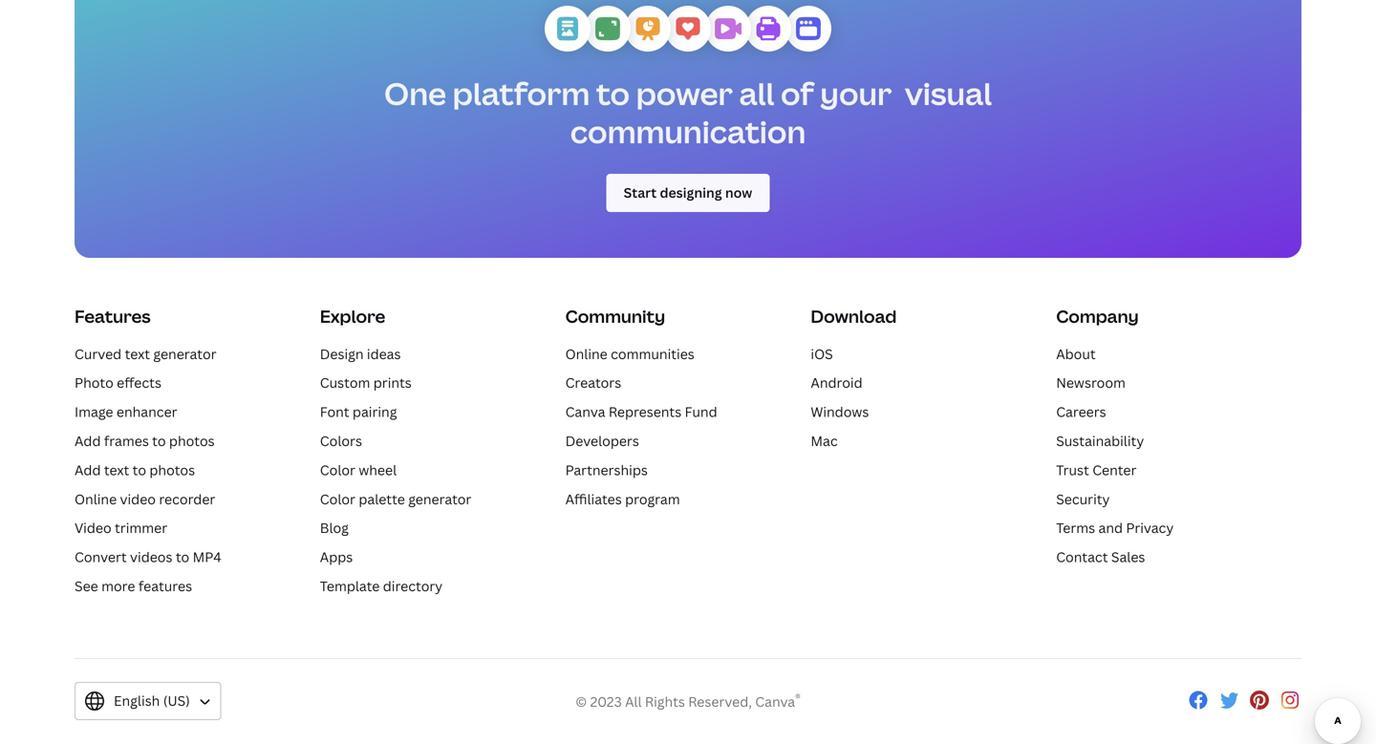 Task type: locate. For each thing, give the bounding box(es) containing it.
1 horizontal spatial online
[[565, 345, 608, 363]]

blog
[[320, 519, 349, 537]]

to inside one platform to power all of your  visual communication
[[596, 73, 630, 114]]

prints
[[373, 374, 412, 392]]

add up 'video'
[[75, 461, 101, 479]]

text
[[125, 345, 150, 363], [104, 461, 129, 479]]

0 vertical spatial generator
[[153, 345, 216, 363]]

canva inside © 2023 all rights reserved, canva ®
[[755, 693, 795, 711]]

trust center link
[[1056, 461, 1137, 479]]

to
[[596, 73, 630, 114], [152, 432, 166, 450], [133, 461, 146, 479], [176, 548, 189, 566]]

photo effects
[[75, 374, 161, 392]]

0 vertical spatial online
[[565, 345, 608, 363]]

text for add
[[104, 461, 129, 479]]

add frames to photos
[[75, 432, 215, 450]]

design ideas
[[320, 345, 401, 363]]

newsroom link
[[1056, 374, 1126, 392]]

1 horizontal spatial canva
[[755, 693, 795, 711]]

windows link
[[811, 403, 869, 421]]

affiliates
[[565, 490, 622, 508]]

canva represents fund link
[[565, 403, 717, 421]]

add
[[75, 432, 101, 450], [75, 461, 101, 479]]

sustainability
[[1056, 432, 1144, 450]]

template directory
[[320, 577, 443, 595]]

blog link
[[320, 519, 349, 537]]

to up video
[[133, 461, 146, 479]]

0 vertical spatial color
[[320, 461, 355, 479]]

font
[[320, 403, 349, 421]]

mp4
[[193, 548, 222, 566]]

image enhancer link
[[75, 403, 177, 421]]

1 horizontal spatial generator
[[408, 490, 471, 508]]

photos up recorder
[[149, 461, 195, 479]]

communication
[[570, 111, 806, 152]]

ios link
[[811, 345, 833, 363]]

curved text generator
[[75, 345, 216, 363]]

1 color from the top
[[320, 461, 355, 479]]

convert videos to mp4
[[75, 548, 222, 566]]

1 vertical spatial photos
[[149, 461, 195, 479]]

to for platform
[[596, 73, 630, 114]]

video
[[75, 519, 111, 537]]

creators
[[565, 374, 621, 392]]

1 vertical spatial add
[[75, 461, 101, 479]]

to down enhancer
[[152, 432, 166, 450]]

android
[[811, 374, 863, 392]]

online communities
[[565, 345, 695, 363]]

0 horizontal spatial generator
[[153, 345, 216, 363]]

2 add from the top
[[75, 461, 101, 479]]

add for add frames to photos
[[75, 432, 101, 450]]

to for videos
[[176, 548, 189, 566]]

fund
[[685, 403, 717, 421]]

center
[[1093, 461, 1137, 479]]

terms
[[1056, 519, 1095, 537]]

see more features link
[[75, 577, 192, 595]]

partnerships link
[[565, 461, 648, 479]]

color up blog
[[320, 490, 355, 508]]

English (US) button
[[75, 682, 221, 720]]

1 vertical spatial generator
[[408, 490, 471, 508]]

color down colors link
[[320, 461, 355, 479]]

to left mp4
[[176, 548, 189, 566]]

online for online communities
[[565, 345, 608, 363]]

platform
[[453, 73, 590, 114]]

image enhancer
[[75, 403, 177, 421]]

add down image
[[75, 432, 101, 450]]

one
[[384, 73, 446, 114]]

privacy
[[1126, 519, 1174, 537]]

recorder
[[159, 490, 215, 508]]

english (us)
[[114, 692, 190, 710]]

1 vertical spatial canva
[[755, 693, 795, 711]]

canva right reserved,
[[755, 693, 795, 711]]

color wheel link
[[320, 461, 397, 479]]

2 color from the top
[[320, 490, 355, 508]]

text up effects
[[125, 345, 150, 363]]

1 vertical spatial color
[[320, 490, 355, 508]]

0 horizontal spatial canva
[[565, 403, 605, 421]]

generator up effects
[[153, 345, 216, 363]]

videos
[[130, 548, 172, 566]]

your
[[820, 73, 892, 114]]

video
[[120, 490, 156, 508]]

add text to photos link
[[75, 461, 195, 479]]

color
[[320, 461, 355, 479], [320, 490, 355, 508]]

0 vertical spatial photos
[[169, 432, 215, 450]]

color palette generator
[[320, 490, 471, 508]]

generator right palette
[[408, 490, 471, 508]]

color for color wheel
[[320, 461, 355, 479]]

explore
[[320, 305, 385, 328]]

frames
[[104, 432, 149, 450]]

online up 'creators'
[[565, 345, 608, 363]]

online
[[565, 345, 608, 363], [75, 490, 117, 508]]

canva down creators link
[[565, 403, 605, 421]]

photo effects link
[[75, 374, 161, 392]]

to left power
[[596, 73, 630, 114]]

mac
[[811, 432, 838, 450]]

windows
[[811, 403, 869, 421]]

apps
[[320, 548, 353, 566]]

online up 'video'
[[75, 490, 117, 508]]

text down frames
[[104, 461, 129, 479]]

1 vertical spatial online
[[75, 490, 117, 508]]

photos
[[169, 432, 215, 450], [149, 461, 195, 479]]

0 horizontal spatial online
[[75, 490, 117, 508]]

mac link
[[811, 432, 838, 450]]

0 vertical spatial add
[[75, 432, 101, 450]]

1 add from the top
[[75, 432, 101, 450]]

sales
[[1111, 548, 1145, 566]]

of
[[781, 73, 814, 114]]

0 vertical spatial text
[[125, 345, 150, 363]]

online communities link
[[565, 345, 695, 363]]

0 vertical spatial canva
[[565, 403, 605, 421]]

colors
[[320, 432, 362, 450]]

generator
[[153, 345, 216, 363], [408, 490, 471, 508]]

ideas
[[367, 345, 401, 363]]

1 vertical spatial text
[[104, 461, 129, 479]]

photos down enhancer
[[169, 432, 215, 450]]

trust
[[1056, 461, 1089, 479]]

features
[[75, 305, 151, 328]]

curved text generator link
[[75, 345, 216, 363]]

to for frames
[[152, 432, 166, 450]]



Task type: describe. For each thing, give the bounding box(es) containing it.
contact
[[1056, 548, 1108, 566]]

see more features
[[75, 577, 192, 595]]

video trimmer link
[[75, 519, 167, 537]]

download
[[811, 305, 897, 328]]

about link
[[1056, 345, 1096, 363]]

online video recorder link
[[75, 490, 215, 508]]

contact sales link
[[1056, 548, 1145, 566]]

font pairing
[[320, 403, 397, 421]]

(us)
[[163, 692, 190, 710]]

power
[[636, 73, 733, 114]]

affiliates program
[[565, 490, 680, 508]]

directory
[[383, 577, 443, 595]]

represents
[[609, 403, 682, 421]]

color palette generator link
[[320, 490, 471, 508]]

online for online video recorder
[[75, 490, 117, 508]]

apps link
[[320, 548, 353, 566]]

more
[[101, 577, 135, 595]]

2023
[[590, 693, 622, 711]]

terms and privacy link
[[1056, 519, 1174, 537]]

color wheel
[[320, 461, 397, 479]]

generator for color palette generator
[[408, 490, 471, 508]]

careers
[[1056, 403, 1106, 421]]

ios
[[811, 345, 833, 363]]

developers link
[[565, 432, 639, 450]]

security
[[1056, 490, 1110, 508]]

and
[[1099, 519, 1123, 537]]

program
[[625, 490, 680, 508]]

video trimmer
[[75, 519, 167, 537]]

all
[[625, 693, 642, 711]]

features
[[138, 577, 192, 595]]

rights
[[645, 693, 685, 711]]

palette
[[359, 490, 405, 508]]

newsroom
[[1056, 374, 1126, 392]]

developers
[[565, 432, 639, 450]]

font pairing link
[[320, 403, 397, 421]]

terms and privacy
[[1056, 519, 1174, 537]]

template
[[320, 577, 380, 595]]

add text to photos
[[75, 461, 195, 479]]

pairing
[[353, 403, 397, 421]]

custom prints link
[[320, 374, 412, 392]]

canva represents fund
[[565, 403, 717, 421]]

contact sales
[[1056, 548, 1145, 566]]

english
[[114, 692, 160, 710]]

community
[[565, 305, 665, 328]]

®
[[795, 691, 801, 706]]

wheel
[[359, 461, 397, 479]]

color for color palette generator
[[320, 490, 355, 508]]

design ideas link
[[320, 345, 401, 363]]

security link
[[1056, 490, 1110, 508]]

reserved,
[[688, 693, 752, 711]]

enhancer
[[116, 403, 177, 421]]

effects
[[117, 374, 161, 392]]

affiliates program link
[[565, 490, 680, 508]]

photos for add frames to photos
[[169, 432, 215, 450]]

creators link
[[565, 374, 621, 392]]

photo
[[75, 374, 114, 392]]

trimmer
[[115, 519, 167, 537]]

about
[[1056, 345, 1096, 363]]

photos for add text to photos
[[149, 461, 195, 479]]

colors link
[[320, 432, 362, 450]]

sustainability link
[[1056, 432, 1144, 450]]

one platform to power all of your  visual communication
[[384, 73, 992, 152]]

template directory link
[[320, 577, 443, 595]]

add for add text to photos
[[75, 461, 101, 479]]

image
[[75, 403, 113, 421]]

careers link
[[1056, 403, 1106, 421]]

generator for curved text generator
[[153, 345, 216, 363]]

© 2023 all rights reserved, canva ®
[[576, 691, 801, 711]]

text for curved
[[125, 345, 150, 363]]

all
[[739, 73, 775, 114]]

convert videos to mp4 link
[[75, 548, 222, 566]]

curved
[[75, 345, 122, 363]]

design
[[320, 345, 364, 363]]

see
[[75, 577, 98, 595]]

to for text
[[133, 461, 146, 479]]

communities
[[611, 345, 695, 363]]



Task type: vqa. For each thing, say whether or not it's contained in the screenshot.
Convert videos to MP4
yes



